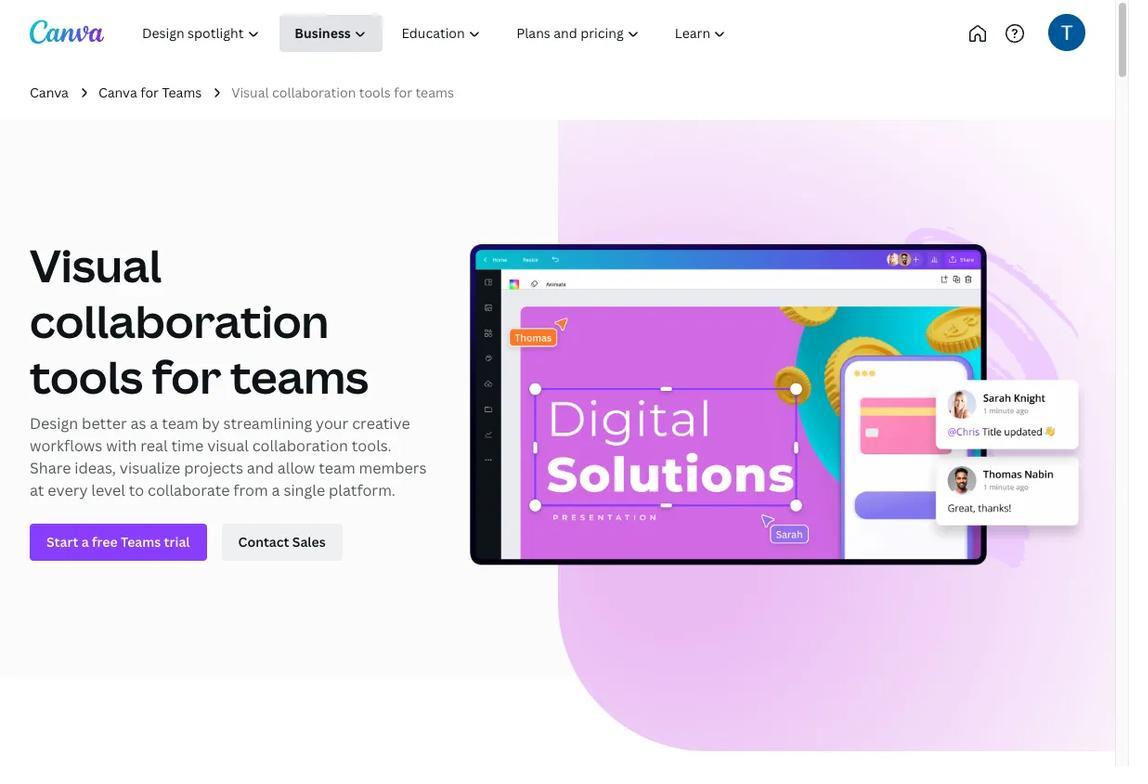 Task type: locate. For each thing, give the bounding box(es) containing it.
0 horizontal spatial tools
[[30, 347, 143, 407]]

2 canva from the left
[[98, 84, 137, 101]]

visual
[[207, 436, 249, 456]]

visual for visual collaboration tools for teams
[[231, 84, 269, 101]]

0 vertical spatial tools
[[359, 84, 391, 101]]

1 horizontal spatial visual
[[231, 84, 269, 101]]

1 vertical spatial teams
[[230, 347, 369, 407]]

foreground image - improve collaboration image
[[470, 227, 1086, 573]]

for down top level navigation element at top
[[394, 84, 412, 101]]

teams inside visual collaboration tools for teams design better as a team by streamlining your creative workflows with real time visual collaboration tools. share ideas, visualize projects and allow team members at every level to collaborate from a single platform.
[[230, 347, 369, 407]]

1 vertical spatial a
[[272, 480, 280, 501]]

tools
[[359, 84, 391, 101], [30, 347, 143, 407]]

by
[[202, 414, 220, 434]]

0 horizontal spatial teams
[[230, 347, 369, 407]]

visual collaboration tools for teams design better as a team by streamlining your creative workflows with real time visual collaboration tools. share ideas, visualize projects and allow team members at every level to collaborate from a single platform.
[[30, 235, 427, 501]]

1 horizontal spatial teams
[[415, 84, 454, 101]]

0 vertical spatial collaboration
[[272, 84, 356, 101]]

1 horizontal spatial canva
[[98, 84, 137, 101]]

team
[[162, 414, 198, 434], [319, 458, 355, 479]]

teams
[[415, 84, 454, 101], [230, 347, 369, 407]]

visual
[[231, 84, 269, 101], [30, 235, 162, 296]]

share
[[30, 458, 71, 479]]

tools for visual collaboration tools for teams design better as a team by streamlining your creative workflows with real time visual collaboration tools. share ideas, visualize projects and allow team members at every level to collaborate from a single platform.
[[30, 347, 143, 407]]

level
[[91, 480, 125, 501]]

better
[[82, 414, 127, 434]]

1 vertical spatial tools
[[30, 347, 143, 407]]

0 vertical spatial team
[[162, 414, 198, 434]]

1 canva from the left
[[30, 84, 69, 101]]

0 horizontal spatial visual
[[30, 235, 162, 296]]

canva link
[[30, 83, 69, 103]]

1 vertical spatial team
[[319, 458, 355, 479]]

0 horizontal spatial team
[[162, 414, 198, 434]]

for
[[140, 84, 159, 101], [394, 84, 412, 101], [152, 347, 221, 407]]

0 vertical spatial teams
[[415, 84, 454, 101]]

single
[[284, 480, 325, 501]]

canva
[[30, 84, 69, 101], [98, 84, 137, 101]]

a right as
[[150, 414, 158, 434]]

platform.
[[329, 480, 396, 501]]

1 vertical spatial visual
[[30, 235, 162, 296]]

2 vertical spatial collaboration
[[252, 436, 348, 456]]

team up time
[[162, 414, 198, 434]]

1 vertical spatial collaboration
[[30, 291, 329, 351]]

1 horizontal spatial team
[[319, 458, 355, 479]]

a right from
[[272, 480, 280, 501]]

visual inside visual collaboration tools for teams design better as a team by streamlining your creative workflows with real time visual collaboration tools. share ideas, visualize projects and allow team members at every level to collaborate from a single platform.
[[30, 235, 162, 296]]

tools inside visual collaboration tools for teams design better as a team by streamlining your creative workflows with real time visual collaboration tools. share ideas, visualize projects and allow team members at every level to collaborate from a single platform.
[[30, 347, 143, 407]]

0 horizontal spatial a
[[150, 414, 158, 434]]

streamlining
[[223, 414, 312, 434]]

team up platform.
[[319, 458, 355, 479]]

ideas,
[[75, 458, 116, 479]]

0 vertical spatial visual
[[231, 84, 269, 101]]

0 vertical spatial a
[[150, 414, 158, 434]]

allow
[[277, 458, 315, 479]]

for up "by"
[[152, 347, 221, 407]]

canva for canva
[[30, 84, 69, 101]]

0 horizontal spatial canva
[[30, 84, 69, 101]]

a
[[150, 414, 158, 434], [272, 480, 280, 501]]

teams up streamlining
[[230, 347, 369, 407]]

teams down top level navigation element at top
[[415, 84, 454, 101]]

1 horizontal spatial tools
[[359, 84, 391, 101]]

members
[[359, 458, 427, 479]]

canva for canva for teams
[[98, 84, 137, 101]]

for for visual collaboration tools for teams
[[394, 84, 412, 101]]

canva for teams link
[[98, 83, 202, 103]]

and
[[247, 458, 274, 479]]

collaboration
[[272, 84, 356, 101], [30, 291, 329, 351], [252, 436, 348, 456]]

design
[[30, 414, 78, 434]]

for inside visual collaboration tools for teams design better as a team by streamlining your creative workflows with real time visual collaboration tools. share ideas, visualize projects and allow team members at every level to collaborate from a single platform.
[[152, 347, 221, 407]]



Task type: describe. For each thing, give the bounding box(es) containing it.
to
[[129, 480, 144, 501]]

visualize
[[120, 458, 180, 479]]

collaboration for visual collaboration tools for teams
[[272, 84, 356, 101]]

visual collaboration tools for teams
[[231, 84, 454, 101]]

projects
[[184, 458, 243, 479]]

as
[[130, 414, 146, 434]]

teams for visual collaboration tools for teams design better as a team by streamlining your creative workflows with real time visual collaboration tools. share ideas, visualize projects and allow team members at every level to collaborate from a single platform.
[[230, 347, 369, 407]]

your
[[316, 414, 349, 434]]

creative
[[352, 414, 410, 434]]

at
[[30, 480, 44, 501]]

frame 10288828 image
[[558, 120, 1115, 752]]

for for visual collaboration tools for teams design better as a team by streamlining your creative workflows with real time visual collaboration tools. share ideas, visualize projects and allow team members at every level to collaborate from a single platform.
[[152, 347, 221, 407]]

1 horizontal spatial a
[[272, 480, 280, 501]]

canva for teams
[[98, 84, 202, 101]]

real
[[140, 436, 168, 456]]

teams for visual collaboration tools for teams
[[415, 84, 454, 101]]

collaboration for visual collaboration tools for teams design better as a team by streamlining your creative workflows with real time visual collaboration tools. share ideas, visualize projects and allow team members at every level to collaborate from a single platform.
[[30, 291, 329, 351]]

collaborate
[[148, 480, 230, 501]]

every
[[48, 480, 88, 501]]

with
[[106, 436, 137, 456]]

tools for visual collaboration tools for teams
[[359, 84, 391, 101]]

visual for visual collaboration tools for teams design better as a team by streamlining your creative workflows with real time visual collaboration tools. share ideas, visualize projects and allow team members at every level to collaborate from a single platform.
[[30, 235, 162, 296]]

from
[[233, 480, 268, 501]]

time
[[171, 436, 204, 456]]

top level navigation element
[[126, 15, 806, 52]]

teams
[[162, 84, 202, 101]]

for left teams
[[140, 84, 159, 101]]

workflows
[[30, 436, 102, 456]]

tools.
[[352, 436, 392, 456]]



Task type: vqa. For each thing, say whether or not it's contained in the screenshot.
THE USE 5+ WORDS TO DESCRIBE... search field on the top of page
no



